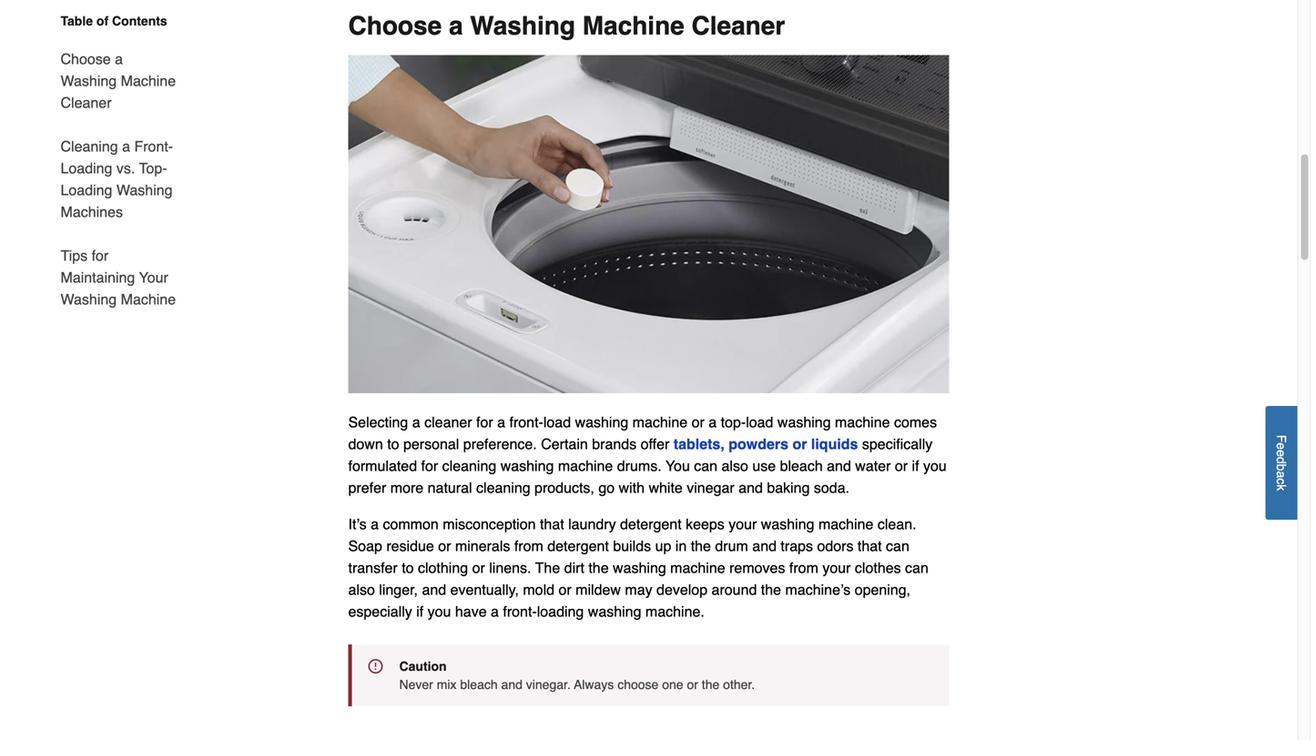 Task type: vqa. For each thing, say whether or not it's contained in the screenshot.
would
no



Task type: locate. For each thing, give the bounding box(es) containing it.
and left vinegar.
[[501, 678, 523, 692]]

washing up 'may'
[[613, 560, 666, 577]]

soap
[[348, 538, 382, 555]]

1 vertical spatial can
[[886, 538, 910, 555]]

load
[[544, 414, 571, 431], [746, 414, 774, 431]]

your up the drum
[[729, 516, 757, 533]]

machine inside tips for maintaining your washing machine
[[121, 291, 176, 308]]

washing down mildew
[[588, 604, 642, 620]]

you
[[666, 458, 690, 475]]

2 horizontal spatial for
[[476, 414, 493, 431]]

that up clothes
[[858, 538, 882, 555]]

1 vertical spatial cleaner
[[61, 94, 112, 111]]

1 horizontal spatial also
[[722, 458, 748, 475]]

0 vertical spatial cleaner
[[692, 12, 785, 41]]

the up mildew
[[589, 560, 609, 577]]

your down odors
[[823, 560, 851, 577]]

2 vertical spatial machine
[[121, 291, 176, 308]]

can up vinegar on the bottom right
[[694, 458, 718, 475]]

from down traps on the bottom right of the page
[[790, 560, 819, 577]]

1 vertical spatial also
[[348, 582, 375, 599]]

can right clothes
[[905, 560, 929, 577]]

error image
[[368, 660, 383, 674]]

0 vertical spatial front-
[[510, 414, 544, 431]]

1 horizontal spatial from
[[790, 560, 819, 577]]

have
[[455, 604, 487, 620]]

1 vertical spatial machine
[[121, 72, 176, 89]]

0 horizontal spatial to
[[387, 436, 399, 453]]

mix
[[437, 678, 457, 692]]

0 vertical spatial if
[[912, 458, 919, 475]]

for up preference.
[[476, 414, 493, 431]]

1 vertical spatial choose a washing machine cleaner
[[61, 51, 176, 111]]

it's
[[348, 516, 367, 533]]

2 vertical spatial can
[[905, 560, 929, 577]]

machine down certain
[[558, 458, 613, 475]]

the
[[691, 538, 711, 555], [589, 560, 609, 577], [761, 582, 781, 599], [702, 678, 720, 692]]

tablets,
[[674, 436, 725, 453]]

from
[[514, 538, 544, 555], [790, 560, 819, 577]]

1 horizontal spatial bleach
[[780, 458, 823, 475]]

tablets, powders or liquids link
[[674, 436, 858, 453]]

0 vertical spatial detergent
[[620, 516, 682, 533]]

e up b at the bottom right
[[1275, 450, 1289, 457]]

1 vertical spatial you
[[428, 604, 451, 620]]

0 vertical spatial choose
[[348, 12, 442, 41]]

1 horizontal spatial choose
[[348, 12, 442, 41]]

if down specifically
[[912, 458, 919, 475]]

natural
[[428, 480, 472, 497]]

detergent up up at the bottom
[[620, 516, 682, 533]]

and inside caution never mix bleach and vinegar. always choose one or the other.
[[501, 678, 523, 692]]

also down the transfer
[[348, 582, 375, 599]]

0 vertical spatial bleach
[[780, 458, 823, 475]]

1 horizontal spatial that
[[858, 538, 882, 555]]

cleaning a front- loading vs. top- loading washing machines link
[[61, 125, 183, 234]]

washing inside specifically formulated for cleaning washing machine drums. you can also use bleach and water or if you prefer more natural cleaning products, go with white vinegar and baking soda.
[[501, 458, 554, 475]]

washing down preference.
[[501, 458, 554, 475]]

you left have
[[428, 604, 451, 620]]

personal
[[403, 436, 459, 453]]

tips for maintaining your washing machine
[[61, 247, 176, 308]]

specifically
[[862, 436, 933, 453]]

the inside caution never mix bleach and vinegar. always choose one or the other.
[[702, 678, 720, 692]]

and down "clothing"
[[422, 582, 446, 599]]

cleaning
[[442, 458, 497, 475], [476, 480, 531, 497]]

0 horizontal spatial if
[[416, 604, 424, 620]]

or up "tablets,"
[[692, 414, 705, 431]]

that
[[540, 516, 564, 533], [858, 538, 882, 555]]

the left other.
[[702, 678, 720, 692]]

machine inside specifically formulated for cleaning washing machine drums. you can also use bleach and water or if you prefer more natural cleaning products, go with white vinegar and baking soda.
[[558, 458, 613, 475]]

brands
[[592, 436, 637, 453]]

cleaning up misconception
[[476, 480, 531, 497]]

choose
[[348, 12, 442, 41], [61, 51, 111, 67]]

front-
[[510, 414, 544, 431], [503, 604, 537, 620]]

for up maintaining
[[92, 247, 109, 264]]

or inside selecting a cleaner for a front-load washing machine or a top-load washing machine comes down to personal preference. certain brands offer
[[692, 414, 705, 431]]

also
[[722, 458, 748, 475], [348, 582, 375, 599]]

e up "d"
[[1275, 443, 1289, 450]]

washing inside tips for maintaining your washing machine
[[61, 291, 117, 308]]

also left use
[[722, 458, 748, 475]]

1 load from the left
[[544, 414, 571, 431]]

dirt
[[564, 560, 585, 577]]

c
[[1275, 478, 1289, 485]]

1 vertical spatial bleach
[[460, 678, 498, 692]]

more
[[390, 480, 424, 497]]

top-
[[139, 160, 167, 177]]

can inside specifically formulated for cleaning washing machine drums. you can also use bleach and water or if you prefer more natural cleaning products, go with white vinegar and baking soda.
[[694, 458, 718, 475]]

0 horizontal spatial cleaner
[[61, 94, 112, 111]]

1 horizontal spatial choose a washing machine cleaner
[[348, 12, 785, 41]]

choose a washing machine cleaner inside table of contents element
[[61, 51, 176, 111]]

bleach
[[780, 458, 823, 475], [460, 678, 498, 692]]

and
[[827, 458, 851, 475], [739, 480, 763, 497], [753, 538, 777, 555], [422, 582, 446, 599], [501, 678, 523, 692]]

around
[[712, 582, 757, 599]]

also inside specifically formulated for cleaning washing machine drums. you can also use bleach and water or if you prefer more natural cleaning products, go with white vinegar and baking soda.
[[722, 458, 748, 475]]

load up powders at the right bottom of the page
[[746, 414, 774, 431]]

bleach right mix
[[460, 678, 498, 692]]

1 vertical spatial loading
[[61, 182, 112, 199]]

for inside selecting a cleaner for a front-load washing machine or a top-load washing machine comes down to personal preference. certain brands offer
[[476, 414, 493, 431]]

you inside it's a common misconception that laundry detergent keeps your washing machine clean. soap residue or minerals from detergent builds up in the drum and traps odors that can transfer to clothing or linens. the dirt the washing machine removes from your clothes can also linger, and eventually, mold or mildew may develop around the machine's opening, especially if you have a front-loading washing machine.
[[428, 604, 451, 620]]

builds
[[613, 538, 651, 555]]

front- down mold
[[503, 604, 537, 620]]

or down specifically
[[895, 458, 908, 475]]

e
[[1275, 443, 1289, 450], [1275, 450, 1289, 457]]

machine.
[[646, 604, 705, 620]]

washing
[[575, 414, 629, 431], [778, 414, 831, 431], [501, 458, 554, 475], [761, 516, 815, 533], [613, 560, 666, 577], [588, 604, 642, 620]]

table of contents
[[61, 14, 167, 28]]

1 vertical spatial to
[[402, 560, 414, 577]]

residue
[[386, 538, 434, 555]]

machines
[[61, 204, 123, 220]]

0 vertical spatial your
[[729, 516, 757, 533]]

and down liquids
[[827, 458, 851, 475]]

1 vertical spatial detergent
[[548, 538, 609, 555]]

0 horizontal spatial load
[[544, 414, 571, 431]]

drums.
[[617, 458, 662, 475]]

that down products,
[[540, 516, 564, 533]]

your
[[139, 269, 168, 286]]

a inside cleaning a front- loading vs. top- loading washing machines
[[122, 138, 130, 155]]

0 vertical spatial from
[[514, 538, 544, 555]]

machine's
[[785, 582, 851, 599]]

vinegar.
[[526, 678, 571, 692]]

machine up liquids
[[835, 414, 890, 431]]

loading
[[537, 604, 584, 620]]

vs.
[[116, 160, 135, 177]]

caution
[[399, 660, 447, 674]]

to up formulated
[[387, 436, 399, 453]]

for down 'personal'
[[421, 458, 438, 475]]

0 horizontal spatial bleach
[[460, 678, 498, 692]]

or right one
[[687, 678, 698, 692]]

1 horizontal spatial load
[[746, 414, 774, 431]]

never
[[399, 678, 433, 692]]

1 horizontal spatial if
[[912, 458, 919, 475]]

washing up brands
[[575, 414, 629, 431]]

0 horizontal spatial choose
[[61, 51, 111, 67]]

loading down the cleaning in the left of the page
[[61, 160, 112, 177]]

2 vertical spatial for
[[421, 458, 438, 475]]

if down linger,
[[416, 604, 424, 620]]

detergent up dirt in the left of the page
[[548, 538, 609, 555]]

to inside it's a common misconception that laundry detergent keeps your washing machine clean. soap residue or minerals from detergent builds up in the drum and traps odors that can transfer to clothing or linens. the dirt the washing machine removes from your clothes can also linger, and eventually, mold or mildew may develop around the machine's opening, especially if you have a front-loading washing machine.
[[402, 560, 414, 577]]

or left liquids
[[793, 436, 807, 453]]

maintaining
[[61, 269, 135, 286]]

selecting a cleaner for a front-load washing machine or a top-load washing machine comes down to personal preference. certain brands offer
[[348, 414, 937, 453]]

can
[[694, 458, 718, 475], [886, 538, 910, 555], [905, 560, 929, 577]]

0 vertical spatial loading
[[61, 160, 112, 177]]

to down residue
[[402, 560, 414, 577]]

for
[[92, 247, 109, 264], [476, 414, 493, 431], [421, 458, 438, 475]]

cleaning up natural
[[442, 458, 497, 475]]

0 vertical spatial cleaning
[[442, 458, 497, 475]]

1 horizontal spatial for
[[421, 458, 438, 475]]

a
[[449, 12, 463, 41], [115, 51, 123, 67], [122, 138, 130, 155], [412, 414, 420, 431], [497, 414, 505, 431], [709, 414, 717, 431], [1275, 471, 1289, 478], [371, 516, 379, 533], [491, 604, 499, 620]]

1 horizontal spatial cleaner
[[692, 12, 785, 41]]

with
[[619, 480, 645, 497]]

washing
[[470, 12, 576, 41], [61, 72, 117, 89], [116, 182, 173, 199], [61, 291, 117, 308]]

0 horizontal spatial for
[[92, 247, 109, 264]]

0 horizontal spatial also
[[348, 582, 375, 599]]

1 vertical spatial your
[[823, 560, 851, 577]]

1 vertical spatial if
[[416, 604, 424, 620]]

offer
[[641, 436, 670, 453]]

or
[[692, 414, 705, 431], [793, 436, 807, 453], [895, 458, 908, 475], [438, 538, 451, 555], [472, 560, 485, 577], [559, 582, 572, 599], [687, 678, 698, 692]]

from up linens.
[[514, 538, 544, 555]]

to inside selecting a cleaner for a front-load washing machine or a top-load washing machine comes down to personal preference. certain brands offer
[[387, 436, 399, 453]]

1 vertical spatial for
[[476, 414, 493, 431]]

0 vertical spatial for
[[92, 247, 109, 264]]

cleaner
[[692, 12, 785, 41], [61, 94, 112, 111]]

can down clean.
[[886, 538, 910, 555]]

washing up liquids
[[778, 414, 831, 431]]

1 horizontal spatial to
[[402, 560, 414, 577]]

1 loading from the top
[[61, 160, 112, 177]]

or inside caution never mix bleach and vinegar. always choose one or the other.
[[687, 678, 698, 692]]

machine up develop
[[670, 560, 726, 577]]

your
[[729, 516, 757, 533], [823, 560, 851, 577]]

table
[[61, 14, 93, 28]]

0 vertical spatial that
[[540, 516, 564, 533]]

also inside it's a common misconception that laundry detergent keeps your washing machine clean. soap residue or minerals from detergent builds up in the drum and traps odors that can transfer to clothing or linens. the dirt the washing machine removes from your clothes can also linger, and eventually, mold or mildew may develop around the machine's opening, especially if you have a front-loading washing machine.
[[348, 582, 375, 599]]

you down specifically
[[923, 458, 947, 475]]

if
[[912, 458, 919, 475], [416, 604, 424, 620]]

products,
[[535, 480, 595, 497]]

detergent
[[620, 516, 682, 533], [548, 538, 609, 555]]

1 vertical spatial choose
[[61, 51, 111, 67]]

0 vertical spatial can
[[694, 458, 718, 475]]

1 horizontal spatial you
[[923, 458, 947, 475]]

a person adding a cleaning agent to the washing machine. image
[[348, 55, 949, 394]]

1 vertical spatial front-
[[503, 604, 537, 620]]

0 vertical spatial also
[[722, 458, 748, 475]]

machine
[[583, 12, 685, 41], [121, 72, 176, 89], [121, 291, 176, 308]]

loading
[[61, 160, 112, 177], [61, 182, 112, 199]]

0 horizontal spatial choose a washing machine cleaner
[[61, 51, 176, 111]]

0 vertical spatial you
[[923, 458, 947, 475]]

the down the removes
[[761, 582, 781, 599]]

you
[[923, 458, 947, 475], [428, 604, 451, 620]]

loading up the machines
[[61, 182, 112, 199]]

front- up preference.
[[510, 414, 544, 431]]

0 horizontal spatial you
[[428, 604, 451, 620]]

bleach up baking
[[780, 458, 823, 475]]

0 vertical spatial to
[[387, 436, 399, 453]]

load up certain
[[544, 414, 571, 431]]



Task type: describe. For each thing, give the bounding box(es) containing it.
tablets, powders or liquids
[[674, 436, 858, 453]]

use
[[753, 458, 776, 475]]

soda.
[[814, 480, 850, 497]]

tips
[[61, 247, 88, 264]]

or inside specifically formulated for cleaning washing machine drums. you can also use bleach and water or if you prefer more natural cleaning products, go with white vinegar and baking soda.
[[895, 458, 908, 475]]

washing up traps on the bottom right of the page
[[761, 516, 815, 533]]

mildew
[[576, 582, 621, 599]]

cleaning a front- loading vs. top- loading washing machines
[[61, 138, 173, 220]]

white
[[649, 480, 683, 497]]

powders
[[729, 436, 789, 453]]

minerals
[[455, 538, 510, 555]]

choose inside table of contents element
[[61, 51, 111, 67]]

mold
[[523, 582, 555, 599]]

table of contents element
[[46, 12, 183, 311]]

develop
[[657, 582, 708, 599]]

cleaner
[[424, 414, 472, 431]]

opening,
[[855, 582, 911, 599]]

common
[[383, 516, 439, 533]]

washing inside the choose a washing machine cleaner link
[[61, 72, 117, 89]]

clothes
[[855, 560, 901, 577]]

choose
[[618, 678, 659, 692]]

liquids
[[811, 436, 858, 453]]

especially
[[348, 604, 412, 620]]

removes
[[730, 560, 785, 577]]

other.
[[723, 678, 755, 692]]

f
[[1275, 435, 1289, 443]]

d
[[1275, 457, 1289, 464]]

in
[[676, 538, 687, 555]]

baking
[[767, 480, 810, 497]]

cleaning
[[61, 138, 118, 155]]

for inside tips for maintaining your washing machine
[[92, 247, 109, 264]]

go
[[599, 480, 615, 497]]

bleach inside specifically formulated for cleaning washing machine drums. you can also use bleach and water or if you prefer more natural cleaning products, go with white vinegar and baking soda.
[[780, 458, 823, 475]]

0 vertical spatial choose a washing machine cleaner
[[348, 12, 785, 41]]

contents
[[112, 14, 167, 28]]

f e e d b a c k button
[[1266, 406, 1298, 520]]

1 horizontal spatial your
[[823, 560, 851, 577]]

k
[[1275, 485, 1289, 491]]

0 vertical spatial machine
[[583, 12, 685, 41]]

misconception
[[443, 516, 536, 533]]

front- inside selecting a cleaner for a front-load washing machine or a top-load washing machine comes down to personal preference. certain brands offer
[[510, 414, 544, 431]]

1 vertical spatial from
[[790, 560, 819, 577]]

for inside specifically formulated for cleaning washing machine drums. you can also use bleach and water or if you prefer more natural cleaning products, go with white vinegar and baking soda.
[[421, 458, 438, 475]]

front- inside it's a common misconception that laundry detergent keeps your washing machine clean. soap residue or minerals from detergent builds up in the drum and traps odors that can transfer to clothing or linens. the dirt the washing machine removes from your clothes can also linger, and eventually, mold or mildew may develop around the machine's opening, especially if you have a front-loading washing machine.
[[503, 604, 537, 620]]

choose a washing machine cleaner link
[[61, 37, 183, 125]]

washing inside cleaning a front- loading vs. top- loading washing machines
[[116, 182, 173, 199]]

and up the removes
[[753, 538, 777, 555]]

if inside it's a common misconception that laundry detergent keeps your washing machine clean. soap residue or minerals from detergent builds up in the drum and traps odors that can transfer to clothing or linens. the dirt the washing machine removes from your clothes can also linger, and eventually, mold or mildew may develop around the machine's opening, especially if you have a front-loading washing machine.
[[416, 604, 424, 620]]

f e e d b a c k
[[1275, 435, 1289, 491]]

preference.
[[463, 436, 537, 453]]

and down use
[[739, 480, 763, 497]]

cleaner inside the choose a washing machine cleaner link
[[61, 94, 112, 111]]

or down minerals
[[472, 560, 485, 577]]

bleach inside caution never mix bleach and vinegar. always choose one or the other.
[[460, 678, 498, 692]]

prefer
[[348, 480, 386, 497]]

or up "clothing"
[[438, 538, 451, 555]]

odors
[[817, 538, 854, 555]]

certain
[[541, 436, 588, 453]]

may
[[625, 582, 653, 599]]

top-
[[721, 414, 746, 431]]

drum
[[715, 538, 748, 555]]

selecting
[[348, 414, 408, 431]]

always
[[574, 678, 614, 692]]

machine up offer
[[633, 414, 688, 431]]

comes
[[894, 414, 937, 431]]

one
[[662, 678, 684, 692]]

the right in
[[691, 538, 711, 555]]

clean.
[[878, 516, 917, 533]]

traps
[[781, 538, 813, 555]]

front-
[[134, 138, 173, 155]]

0 horizontal spatial that
[[540, 516, 564, 533]]

formulated
[[348, 458, 417, 475]]

0 horizontal spatial your
[[729, 516, 757, 533]]

machine up odors
[[819, 516, 874, 533]]

2 e from the top
[[1275, 450, 1289, 457]]

linens.
[[489, 560, 531, 577]]

you inside specifically formulated for cleaning washing machine drums. you can also use bleach and water or if you prefer more natural cleaning products, go with white vinegar and baking soda.
[[923, 458, 947, 475]]

vinegar
[[687, 480, 735, 497]]

keeps
[[686, 516, 725, 533]]

1 vertical spatial cleaning
[[476, 480, 531, 497]]

0 horizontal spatial detergent
[[548, 538, 609, 555]]

caution never mix bleach and vinegar. always choose one or the other.
[[399, 660, 755, 692]]

of
[[96, 14, 109, 28]]

2 load from the left
[[746, 414, 774, 431]]

0 horizontal spatial from
[[514, 538, 544, 555]]

down
[[348, 436, 383, 453]]

laundry
[[568, 516, 616, 533]]

or up the loading
[[559, 582, 572, 599]]

2 loading from the top
[[61, 182, 112, 199]]

water
[[855, 458, 891, 475]]

tips for maintaining your washing machine link
[[61, 234, 183, 311]]

b
[[1275, 464, 1289, 471]]

clothing
[[418, 560, 468, 577]]

a inside button
[[1275, 471, 1289, 478]]

eventually,
[[450, 582, 519, 599]]

1 vertical spatial that
[[858, 538, 882, 555]]

linger,
[[379, 582, 418, 599]]

if inside specifically formulated for cleaning washing machine drums. you can also use bleach and water or if you prefer more natural cleaning products, go with white vinegar and baking soda.
[[912, 458, 919, 475]]

1 horizontal spatial detergent
[[620, 516, 682, 533]]

it's a common misconception that laundry detergent keeps your washing machine clean. soap residue or minerals from detergent builds up in the drum and traps odors that can transfer to clothing or linens. the dirt the washing machine removes from your clothes can also linger, and eventually, mold or mildew may develop around the machine's opening, especially if you have a front-loading washing machine.
[[348, 516, 929, 620]]

1 e from the top
[[1275, 443, 1289, 450]]

the
[[535, 560, 560, 577]]

transfer
[[348, 560, 398, 577]]

specifically formulated for cleaning washing machine drums. you can also use bleach and water or if you prefer more natural cleaning products, go with white vinegar and baking soda.
[[348, 436, 947, 497]]



